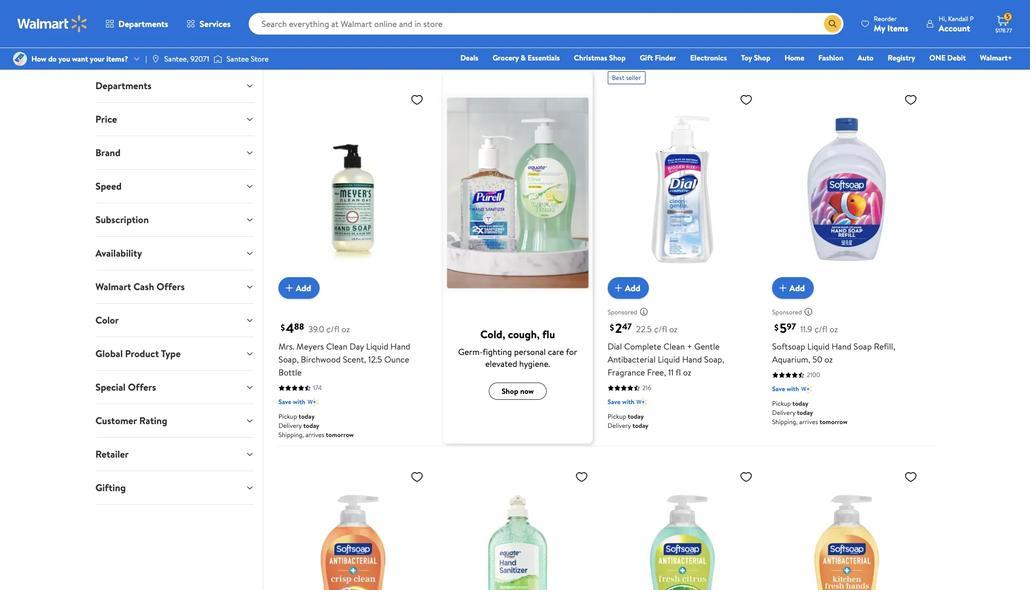 Task type: vqa. For each thing, say whether or not it's contained in the screenshot.


Task type: describe. For each thing, give the bounding box(es) containing it.
santee
[[227, 54, 249, 64]]

home link
[[780, 52, 810, 64]]

47
[[622, 321, 632, 333]]

216
[[643, 384, 652, 393]]

toy shop link
[[737, 52, 776, 64]]

$178.77
[[996, 27, 1013, 34]]

hand inside $ 4 88 39.0 ¢/fl oz mrs. meyers clean day liquid hand soap, birchwood scent, 12.5 ounce bottle
[[391, 341, 411, 353]]

brand
[[95, 146, 121, 160]]

deals link
[[456, 52, 484, 64]]

grocery & essentials link
[[488, 52, 565, 64]]

how
[[31, 54, 46, 64]]

customer rating
[[95, 414, 167, 428]]

2100
[[807, 371, 821, 380]]

one
[[930, 52, 946, 63]]

add to favorites list, softsoap antibacterial liquid hand soap, crisp clean, 11.25 fl oz image
[[411, 471, 424, 484]]

best seller
[[612, 73, 641, 82]]

want
[[72, 54, 88, 64]]

gifting button
[[87, 472, 263, 505]]

add to favorites list, softsoap antibacterial liquid hand soap, fresh citrus, 11.25 oz image
[[740, 471, 753, 484]]

 image for santee store
[[214, 54, 222, 64]]

mrs. meyers clean day liquid hand soap, birchwood scent, 12.5 ounce bottle image
[[279, 89, 428, 291]]

departments button
[[96, 11, 177, 37]]

5 $178.77
[[996, 12, 1013, 34]]

refill,
[[874, 341, 896, 353]]

cold, cough, flu germ-fighting personal care for elevated hygiene.
[[458, 328, 578, 370]]

personal
[[514, 346, 546, 358]]

softsoap antibacterial liquid hand soap, crisp clean, 11.25 fl oz image
[[279, 467, 428, 591]]

price
[[95, 113, 117, 126]]

add for 5
[[790, 283, 805, 294]]

cash
[[133, 280, 154, 294]]

subscription
[[95, 213, 149, 227]]

liquid inside $ 2 47 22.5 ¢/fl oz dial complete clean + gentle antibacterial liquid hand soap, fragrance free, 11 fl oz
[[658, 354, 680, 366]]

mrs.
[[279, 341, 295, 353]]

flu
[[543, 328, 555, 342]]

gift
[[640, 52, 653, 63]]

soap, inside $ 4 88 39.0 ¢/fl oz mrs. meyers clean day liquid hand soap, birchwood scent, 12.5 ounce bottle
[[279, 354, 299, 366]]

global product type tab
[[87, 338, 263, 371]]

dial
[[608, 341, 622, 353]]

departments inside popup button
[[118, 18, 168, 30]]

my
[[874, 22, 886, 34]]

$ 4 88 39.0 ¢/fl oz mrs. meyers clean day liquid hand soap, birchwood scent, 12.5 ounce bottle
[[279, 319, 411, 379]]

offers inside dropdown button
[[128, 381, 156, 394]]

christmas
[[574, 52, 608, 63]]

registry
[[888, 52, 916, 63]]

oz for 5
[[830, 324, 838, 336]]

add to favorites list, equate aloe hand sanitizer 32fl oz image
[[575, 471, 588, 484]]

gift finder link
[[635, 52, 681, 64]]

electronics link
[[686, 52, 732, 64]]

soap
[[854, 341, 872, 353]]

price tab
[[87, 103, 263, 136]]

add button for 2
[[608, 278, 649, 299]]

sponsored for 5
[[773, 308, 802, 317]]

&
[[521, 52, 526, 63]]

deals
[[461, 52, 479, 63]]

santee store
[[227, 54, 269, 64]]

add for 4
[[296, 283, 311, 294]]

cold,
[[481, 328, 506, 342]]

elevated
[[485, 358, 517, 370]]

gifting tab
[[87, 472, 263, 505]]

fashion link
[[814, 52, 849, 64]]

toy
[[741, 52, 752, 63]]

scent,
[[343, 354, 366, 366]]

add for 2
[[625, 283, 641, 294]]

add to cart image for 4
[[283, 282, 296, 295]]

grocery & essentials
[[493, 52, 560, 63]]

services
[[200, 18, 231, 30]]

39.0
[[309, 324, 324, 336]]

do
[[48, 54, 57, 64]]

22.5
[[637, 324, 652, 336]]

seller
[[626, 73, 641, 82]]

subscription button
[[87, 203, 263, 236]]

availability button
[[87, 237, 263, 270]]

¢/fl for 2
[[654, 324, 668, 336]]

how do you want your items?
[[31, 54, 128, 64]]

one debit link
[[925, 52, 971, 64]]

rating
[[139, 414, 167, 428]]

liquid inside $ 4 88 39.0 ¢/fl oz mrs. meyers clean day liquid hand soap, birchwood scent, 12.5 ounce bottle
[[366, 341, 389, 353]]

speed tab
[[87, 170, 263, 203]]

11.9
[[801, 324, 813, 336]]

Walmart Site-Wide search field
[[249, 13, 844, 35]]

gifting
[[95, 481, 126, 495]]

ounce
[[384, 354, 410, 366]]

special
[[95, 381, 126, 394]]

softsoap antibacterial liquid hand soap, fresh citrus, 11.25 oz image
[[608, 467, 757, 591]]

toy shop
[[741, 52, 771, 63]]

global
[[95, 347, 123, 361]]

product
[[125, 347, 159, 361]]

essentials
[[528, 52, 560, 63]]

santee,
[[164, 54, 189, 64]]

add to cart image
[[612, 282, 625, 295]]

global product type button
[[87, 338, 263, 371]]

5 inside $ 5 97 11.9 ¢/fl oz softsoap liquid hand soap refill, aquarium, 50 oz
[[780, 319, 787, 338]]

christmas shop
[[574, 52, 626, 63]]

fl
[[676, 367, 681, 379]]

clean for 2
[[664, 341, 685, 353]]

gentle
[[695, 341, 720, 353]]

hand inside $ 5 97 11.9 ¢/fl oz softsoap liquid hand soap refill, aquarium, 50 oz
[[832, 341, 852, 353]]

brand tab
[[87, 136, 263, 169]]

availability
[[95, 247, 142, 260]]

+
[[687, 341, 693, 353]]

add to favorites list, dial complete clean + gentle antibacterial liquid hand soap, fragrance free, 11 fl oz image
[[740, 93, 753, 106]]

walmart+ link
[[976, 52, 1018, 64]]

gift finder
[[640, 52, 677, 63]]

day
[[350, 341, 364, 353]]

dial complete clean + gentle antibacterial liquid hand soap, fragrance free, 11 fl oz image
[[608, 89, 757, 291]]

one debit
[[930, 52, 966, 63]]



Task type: locate. For each thing, give the bounding box(es) containing it.
5
[[1007, 12, 1010, 21], [780, 319, 787, 338]]

add button up ad disclaimer and feedback for ingridsponsoredproducts icon
[[773, 278, 814, 299]]

price button
[[87, 103, 263, 136]]

departments
[[118, 18, 168, 30], [95, 79, 152, 93]]

you
[[58, 54, 70, 64]]

1 $ from the left
[[281, 322, 285, 334]]

0 horizontal spatial soap,
[[279, 354, 299, 366]]

 image right 92071
[[214, 54, 222, 64]]

items
[[888, 22, 909, 34]]

92071
[[190, 54, 209, 64]]

liquid up 50
[[808, 341, 830, 353]]

0 horizontal spatial shop
[[609, 52, 626, 63]]

0 horizontal spatial offers
[[128, 381, 156, 394]]

88
[[294, 321, 304, 333]]

liquid inside $ 5 97 11.9 ¢/fl oz softsoap liquid hand soap refill, aquarium, 50 oz
[[808, 341, 830, 353]]

¢/fl right 39.0
[[326, 324, 340, 336]]

add up ad disclaimer and feedback for ingridsponsoredproducts icon
[[790, 283, 805, 294]]

1 vertical spatial departments
[[95, 79, 152, 93]]

0 horizontal spatial add to cart image
[[283, 282, 296, 295]]

birchwood
[[301, 354, 341, 366]]

1 horizontal spatial ¢/fl
[[654, 324, 668, 336]]

best
[[612, 73, 625, 82]]

0 horizontal spatial $
[[281, 322, 285, 334]]

reorder
[[874, 14, 897, 23]]

walmart cash offers
[[95, 280, 185, 294]]

search icon image
[[829, 19, 837, 28]]

home
[[785, 52, 805, 63]]

pickup today delivery today shipping, arrives tomorrow
[[279, 22, 354, 49], [773, 35, 848, 62], [773, 399, 848, 427], [279, 412, 354, 440]]

pickup
[[279, 22, 297, 31], [773, 35, 791, 44], [773, 399, 791, 409], [279, 412, 297, 422], [608, 412, 627, 422]]

soap, inside $ 2 47 22.5 ¢/fl oz dial complete clean + gentle antibacterial liquid hand soap, fragrance free, 11 fl oz
[[704, 354, 725, 366]]

1 horizontal spatial shop
[[754, 52, 771, 63]]

offers right cash
[[157, 280, 185, 294]]

add up 88
[[296, 283, 311, 294]]

customer rating tab
[[87, 405, 263, 438]]

liquid up 11
[[658, 354, 680, 366]]

sponsored for 2
[[608, 308, 638, 317]]

fashion
[[819, 52, 844, 63]]

oz right 50
[[825, 354, 833, 366]]

5 up softsoap
[[780, 319, 787, 338]]

hand inside $ 2 47 22.5 ¢/fl oz dial complete clean + gentle antibacterial liquid hand soap, fragrance free, 11 fl oz
[[682, 354, 702, 366]]

clean for 4
[[326, 341, 348, 353]]

shop inside 'christmas shop' link
[[609, 52, 626, 63]]

0 horizontal spatial liquid
[[366, 341, 389, 353]]

delivery inside "pickup today delivery today"
[[608, 422, 631, 431]]

departments down items?
[[95, 79, 152, 93]]

registry link
[[883, 52, 921, 64]]

0 horizontal spatial add
[[296, 283, 311, 294]]

add button for 4
[[279, 278, 320, 299]]

1 shop from the left
[[609, 52, 626, 63]]

clean left the day
[[326, 341, 348, 353]]

meyers
[[297, 341, 324, 353]]

0 horizontal spatial clean
[[326, 341, 348, 353]]

97
[[787, 321, 796, 333]]

color
[[95, 314, 119, 327]]

special offers tab
[[87, 371, 263, 404]]

ad disclaimer and feedback for ingridsponsoredproducts image
[[804, 308, 813, 317]]

$ inside $ 5 97 11.9 ¢/fl oz softsoap liquid hand soap refill, aquarium, 50 oz
[[775, 322, 779, 334]]

aquarium,
[[773, 354, 811, 366]]

3 $ from the left
[[775, 322, 779, 334]]

oz right fl
[[683, 367, 692, 379]]

2 horizontal spatial liquid
[[808, 341, 830, 353]]

1 horizontal spatial liquid
[[658, 354, 680, 366]]

5 up $178.77
[[1007, 12, 1010, 21]]

¢/fl inside $ 4 88 39.0 ¢/fl oz mrs. meyers clean day liquid hand soap, birchwood scent, 12.5 ounce bottle
[[326, 324, 340, 336]]

walmart
[[95, 280, 131, 294]]

hand down + on the bottom
[[682, 354, 702, 366]]

services button
[[177, 11, 240, 37]]

electronics
[[691, 52, 727, 63]]

2 horizontal spatial ¢/fl
[[815, 324, 828, 336]]

2 horizontal spatial add
[[790, 283, 805, 294]]

oz right "11.9"
[[830, 324, 838, 336]]

soap,
[[279, 354, 299, 366], [704, 354, 725, 366]]

1 horizontal spatial offers
[[157, 280, 185, 294]]

add up ad disclaimer and feedback for ingridsponsoredproducts image
[[625, 283, 641, 294]]

$ left 97
[[775, 322, 779, 334]]

2 add button from the left
[[608, 278, 649, 299]]

delivery
[[279, 31, 302, 40], [608, 31, 631, 40], [773, 44, 796, 53], [773, 409, 796, 418], [279, 422, 302, 431], [608, 422, 631, 431]]

cough,
[[508, 328, 540, 342]]

hand up ounce
[[391, 341, 411, 353]]

soap, up bottle
[[279, 354, 299, 366]]

arrives
[[470, 22, 489, 31], [306, 40, 324, 49], [800, 53, 818, 62], [800, 418, 818, 427], [306, 431, 324, 440]]

1 horizontal spatial sponsored
[[773, 308, 802, 317]]

ad disclaimer and feedback for ingridsponsoredproducts image
[[640, 308, 648, 317]]

clean left + on the bottom
[[664, 341, 685, 353]]

shop right toy
[[754, 52, 771, 63]]

oz up the day
[[342, 324, 350, 336]]

walmart+
[[980, 52, 1013, 63]]

$ for 2
[[610, 322, 614, 334]]

1 ¢/fl from the left
[[326, 324, 340, 336]]

add button up 88
[[279, 278, 320, 299]]

shop
[[609, 52, 626, 63], [754, 52, 771, 63]]

hygiene.
[[519, 358, 550, 370]]

oz
[[342, 324, 350, 336], [670, 324, 678, 336], [830, 324, 838, 336], [825, 354, 833, 366], [683, 367, 692, 379]]

oz right 22.5
[[670, 324, 678, 336]]

grocery
[[493, 52, 519, 63]]

2 horizontal spatial add button
[[773, 278, 814, 299]]

0 vertical spatial 5
[[1007, 12, 1010, 21]]

$
[[281, 322, 285, 334], [610, 322, 614, 334], [775, 322, 779, 334]]

shop for toy shop
[[754, 52, 771, 63]]

2 horizontal spatial hand
[[832, 341, 852, 353]]

¢/fl right 22.5
[[654, 324, 668, 336]]

1 horizontal spatial hand
[[682, 354, 702, 366]]

shipping,
[[443, 22, 469, 31], [279, 40, 304, 49], [773, 53, 798, 62], [773, 418, 798, 427], [279, 431, 304, 440]]

1 add from the left
[[296, 283, 311, 294]]

clean inside $ 2 47 22.5 ¢/fl oz dial complete clean + gentle antibacterial liquid hand soap, fragrance free, 11 fl oz
[[664, 341, 685, 353]]

oz inside $ 4 88 39.0 ¢/fl oz mrs. meyers clean day liquid hand soap, birchwood scent, 12.5 ounce bottle
[[342, 324, 350, 336]]

hand
[[391, 341, 411, 353], [832, 341, 852, 353], [682, 354, 702, 366]]

183
[[807, 6, 816, 15]]

 image for santee, 92071
[[151, 55, 160, 63]]

items?
[[106, 54, 128, 64]]

$ for 4
[[281, 322, 285, 334]]

1 horizontal spatial add to cart image
[[777, 282, 790, 295]]

1 horizontal spatial soap,
[[704, 354, 725, 366]]

retailer button
[[87, 438, 263, 471]]

walmart cash offers tab
[[87, 271, 263, 304]]

equate aloe hand sanitizer 32fl oz image
[[443, 467, 593, 591]]

5 inside 5 $178.77
[[1007, 12, 1010, 21]]

color tab
[[87, 304, 263, 337]]

3 ¢/fl from the left
[[815, 324, 828, 336]]

oz for 2
[[670, 324, 678, 336]]

1 add to cart image from the left
[[283, 282, 296, 295]]

your
[[90, 54, 105, 64]]

0 horizontal spatial add button
[[279, 278, 320, 299]]

today
[[299, 22, 315, 31], [303, 31, 319, 40], [633, 31, 649, 40], [793, 35, 809, 44], [797, 44, 814, 53], [793, 399, 809, 409], [797, 409, 814, 418], [299, 412, 315, 422], [628, 412, 644, 422], [303, 422, 319, 431], [633, 422, 649, 431]]

2
[[615, 319, 622, 338]]

0 horizontal spatial 5
[[780, 319, 787, 338]]

soap, down the gentle at the right of page
[[704, 354, 725, 366]]

free,
[[647, 367, 666, 379]]

walmart plus image
[[308, 6, 318, 17], [472, 6, 483, 17], [637, 6, 648, 17], [802, 384, 813, 395], [308, 397, 318, 408], [637, 397, 648, 408]]

customer rating button
[[87, 405, 263, 438]]

add to cart image for 5
[[777, 282, 790, 295]]

2 sponsored from the left
[[773, 308, 802, 317]]

pickup inside "pickup today delivery today"
[[608, 412, 627, 422]]

1 clean from the left
[[326, 341, 348, 353]]

sponsored up 47
[[608, 308, 638, 317]]

2 ¢/fl from the left
[[654, 324, 668, 336]]

cold, cough, flu image
[[443, 93, 593, 292]]

auto
[[858, 52, 874, 63]]

$ for 5
[[775, 322, 779, 334]]

add button up ad disclaimer and feedback for ingridsponsoredproducts image
[[608, 278, 649, 299]]

$ left 4
[[281, 322, 285, 334]]

add to favorites list, softsoap liquid hand soap refill, aquarium, 50 oz image
[[905, 93, 918, 106]]

2 clean from the left
[[664, 341, 685, 353]]

add to cart image
[[283, 282, 296, 295], [777, 282, 790, 295]]

clean inside $ 4 88 39.0 ¢/fl oz mrs. meyers clean day liquid hand soap, birchwood scent, 12.5 ounce bottle
[[326, 341, 348, 353]]

1 vertical spatial 5
[[780, 319, 787, 338]]

$ 5 97 11.9 ¢/fl oz softsoap liquid hand soap refill, aquarium, 50 oz
[[773, 319, 896, 366]]

hi, kendall p account
[[939, 14, 974, 34]]

$ inside $ 4 88 39.0 ¢/fl oz mrs. meyers clean day liquid hand soap, birchwood scent, 12.5 ounce bottle
[[281, 322, 285, 334]]

add button for 5
[[773, 278, 814, 299]]

¢/fl right "11.9"
[[815, 324, 828, 336]]

¢/fl inside $ 2 47 22.5 ¢/fl oz dial complete clean + gentle antibacterial liquid hand soap, fragrance free, 11 fl oz
[[654, 324, 668, 336]]

speed button
[[87, 170, 263, 203]]

add to cart image up 97
[[777, 282, 790, 295]]

walmart cash offers button
[[87, 271, 263, 304]]

|
[[146, 54, 147, 64]]

customer
[[95, 414, 137, 428]]

sponsored
[[608, 308, 638, 317], [773, 308, 802, 317]]

0 horizontal spatial ¢/fl
[[326, 324, 340, 336]]

walmart image
[[17, 15, 88, 32]]

softsoap antibacterial liquid hand soap, kitchen fresh hand soap, 11.25 oz image
[[773, 467, 922, 591]]

1 horizontal spatial 5
[[1007, 12, 1010, 21]]

12.5
[[368, 354, 382, 366]]

Search search field
[[249, 13, 844, 35]]

3 add from the left
[[790, 283, 805, 294]]

hi,
[[939, 14, 947, 23]]

offers right special
[[128, 381, 156, 394]]

special offers button
[[87, 371, 263, 404]]

shop inside the toy shop link
[[754, 52, 771, 63]]

¢/fl inside $ 5 97 11.9 ¢/fl oz softsoap liquid hand soap refill, aquarium, 50 oz
[[815, 324, 828, 336]]

0 horizontal spatial sponsored
[[608, 308, 638, 317]]

1 soap, from the left
[[279, 354, 299, 366]]

departments inside dropdown button
[[95, 79, 152, 93]]

shop up best
[[609, 52, 626, 63]]

2 soap, from the left
[[704, 354, 725, 366]]

1 vertical spatial offers
[[128, 381, 156, 394]]

1 horizontal spatial  image
[[214, 54, 222, 64]]

$ 2 47 22.5 ¢/fl oz dial complete clean + gentle antibacterial liquid hand soap, fragrance free, 11 fl oz
[[608, 319, 725, 379]]

santee, 92071
[[164, 54, 209, 64]]

 image right |
[[151, 55, 160, 63]]

offers inside dropdown button
[[157, 280, 185, 294]]

speed
[[95, 180, 122, 193]]

0 vertical spatial departments
[[118, 18, 168, 30]]

0 horizontal spatial  image
[[151, 55, 160, 63]]

add to favorites list, softsoap antibacterial liquid hand soap, kitchen fresh hand soap, 11.25 oz image
[[905, 471, 918, 484]]

clean
[[326, 341, 348, 353], [664, 341, 685, 353]]

finder
[[655, 52, 677, 63]]

¢/fl for 4
[[326, 324, 340, 336]]

$ left the 2
[[610, 322, 614, 334]]

antibacterial
[[608, 354, 656, 366]]

add
[[296, 283, 311, 294], [625, 283, 641, 294], [790, 283, 805, 294]]

color button
[[87, 304, 263, 337]]

for
[[566, 346, 578, 358]]

 image
[[214, 54, 222, 64], [151, 55, 160, 63]]

softsoap
[[773, 341, 806, 353]]

hand left soap
[[832, 341, 852, 353]]

3 add button from the left
[[773, 278, 814, 299]]

 image
[[13, 52, 27, 66]]

11
[[668, 367, 674, 379]]

2 horizontal spatial $
[[775, 322, 779, 334]]

1 sponsored from the left
[[608, 308, 638, 317]]

1 horizontal spatial add button
[[608, 278, 649, 299]]

add to cart image up 88
[[283, 282, 296, 295]]

1 horizontal spatial $
[[610, 322, 614, 334]]

add to favorites list, mrs. meyers clean day liquid hand soap, birchwood scent, 12.5 ounce bottle image
[[411, 93, 424, 106]]

$ inside $ 2 47 22.5 ¢/fl oz dial complete clean + gentle antibacterial liquid hand soap, fragrance free, 11 fl oz
[[610, 322, 614, 334]]

departments tab
[[87, 69, 263, 102]]

174
[[313, 384, 322, 393]]

1 horizontal spatial add
[[625, 283, 641, 294]]

departments up |
[[118, 18, 168, 30]]

global product type
[[95, 347, 181, 361]]

50
[[813, 354, 823, 366]]

0 horizontal spatial hand
[[391, 341, 411, 353]]

1 add button from the left
[[279, 278, 320, 299]]

retailer tab
[[87, 438, 263, 471]]

2 $ from the left
[[610, 322, 614, 334]]

2 add to cart image from the left
[[777, 282, 790, 295]]

2 shop from the left
[[754, 52, 771, 63]]

0 vertical spatial offers
[[157, 280, 185, 294]]

shop for christmas shop
[[609, 52, 626, 63]]

availability tab
[[87, 237, 263, 270]]

shipping, arrives
[[443, 22, 491, 31]]

1 horizontal spatial clean
[[664, 341, 685, 353]]

2 add from the left
[[625, 283, 641, 294]]

oz for 4
[[342, 324, 350, 336]]

sponsored up 97
[[773, 308, 802, 317]]

softsoap liquid hand soap refill, aquarium, 50 oz image
[[773, 89, 922, 291]]

¢/fl for 5
[[815, 324, 828, 336]]

subscription tab
[[87, 203, 263, 236]]

liquid up 12.5
[[366, 341, 389, 353]]



